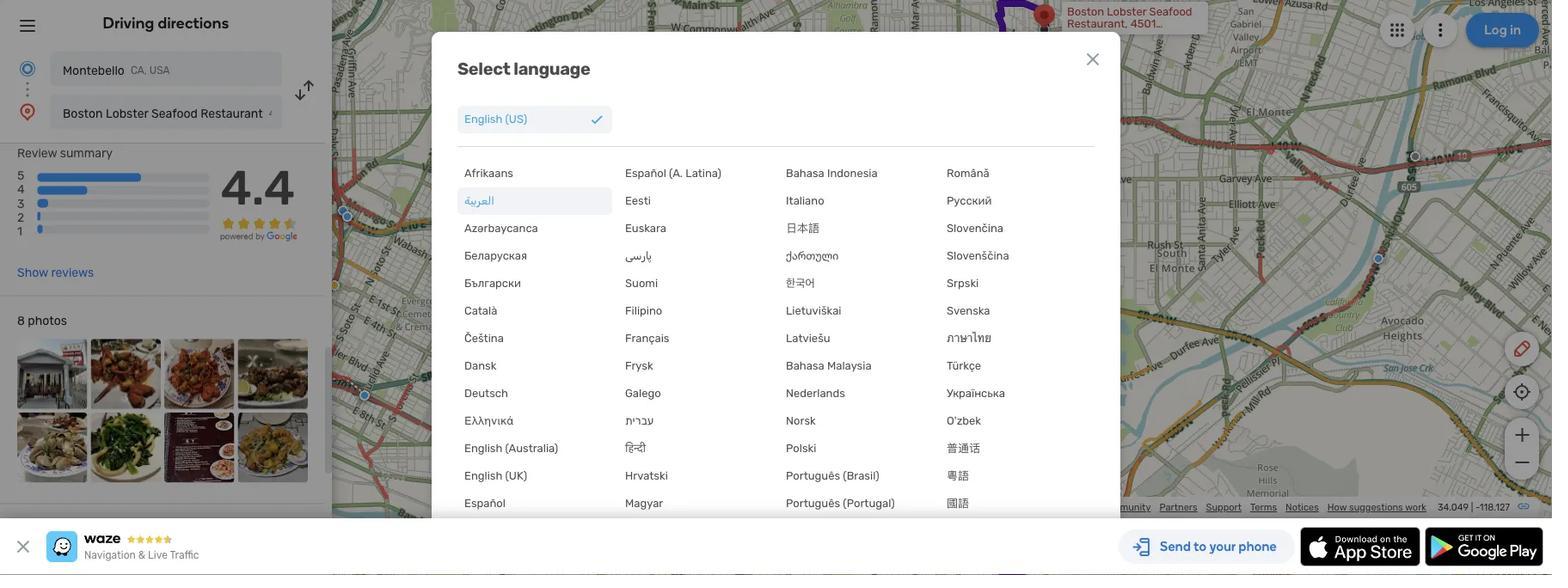 Task type: vqa. For each thing, say whether or not it's contained in the screenshot.
15 min Leave by 1:45 PM
no



Task type: describe. For each thing, give the bounding box(es) containing it.
118.127
[[1480, 502, 1510, 513]]

english (australia)
[[464, 442, 558, 455]]

українська
[[947, 387, 1005, 400]]

deutsch link
[[457, 380, 612, 408]]

current location image
[[17, 58, 38, 79]]

português for português (portugal)
[[786, 497, 840, 510]]

日本語 link
[[779, 215, 934, 242]]

dansk link
[[457, 353, 612, 380]]

galego link
[[618, 380, 773, 408]]

also
[[58, 519, 81, 533]]

select language
[[457, 58, 590, 79]]

montebello ca, usa
[[63, 63, 170, 77]]

türkçe link
[[940, 353, 1095, 380]]

български link
[[457, 270, 612, 298]]

nederlands link
[[779, 380, 934, 408]]

afrikaans
[[464, 167, 513, 180]]

magyar link
[[618, 490, 773, 518]]

беларуская
[[464, 249, 527, 263]]

slovenščina link
[[940, 242, 1095, 270]]

العربية
[[464, 194, 495, 208]]

ελληνικά
[[464, 414, 513, 428]]

english for english (us)
[[464, 113, 502, 126]]

frysk link
[[618, 353, 773, 380]]

live
[[148, 549, 168, 561]]

(uk)
[[505, 469, 527, 483]]

terms link
[[1250, 502, 1277, 513]]

한국어 link
[[779, 270, 934, 298]]

english (us)
[[464, 113, 527, 126]]

driving
[[103, 14, 154, 32]]

about waze community partners support terms notices how suggestions work
[[1040, 502, 1427, 513]]

norsk link
[[779, 408, 934, 435]]

zoom in image
[[1511, 425, 1533, 445]]

show reviews
[[17, 266, 94, 280]]

navigation & live traffic
[[84, 549, 199, 561]]

5 4 3 2 1
[[17, 169, 25, 238]]

粵語
[[947, 469, 969, 483]]

עברית‎ link
[[618, 408, 773, 435]]

how suggestions work link
[[1327, 502, 1427, 513]]

lietuviškai link
[[779, 298, 934, 325]]

english (uk)
[[464, 469, 527, 483]]

indonesia
[[827, 167, 878, 180]]

montebello,
[[875, 455, 935, 468]]

work
[[1405, 502, 1427, 513]]

1
[[17, 224, 22, 238]]

español for español (a. latina)
[[625, 167, 666, 180]]

nederlands
[[786, 387, 845, 400]]

slovenščina
[[947, 249, 1009, 263]]

image 7 of boston lobster seafood restaurant, rosemead image
[[164, 413, 234, 483]]

montebello, ca, usa
[[875, 455, 981, 468]]

پارسی link
[[618, 242, 773, 270]]

azərbaycanca
[[464, 222, 538, 235]]

ภาษาไทย link
[[940, 325, 1095, 353]]

pencil image
[[1512, 339, 1532, 359]]

english for english (uk)
[[464, 469, 502, 483]]

review summary
[[17, 146, 113, 160]]

français
[[625, 332, 669, 345]]

language
[[514, 58, 590, 79]]

català
[[464, 304, 497, 318]]

partners link
[[1160, 502, 1197, 513]]

link image
[[1517, 500, 1531, 513]]

5
[[17, 169, 24, 183]]

polski
[[786, 442, 816, 455]]

română link
[[940, 160, 1095, 187]]

english (australia) link
[[457, 435, 612, 463]]

checkmark image
[[588, 111, 605, 128]]

boston lobster seafood restaurant button
[[50, 95, 282, 129]]

čeština link
[[457, 325, 612, 353]]

latviešu
[[786, 332, 830, 345]]

search
[[84, 519, 122, 533]]

boston lobster seafood restaurant
[[63, 106, 263, 120]]

polski link
[[779, 435, 934, 463]]

image 4 of boston lobster seafood restaurant, rosemead image
[[238, 339, 308, 409]]

-
[[1475, 502, 1480, 513]]

日本語
[[786, 222, 819, 235]]

português (portugal) link
[[779, 490, 934, 518]]

slovenčina link
[[940, 215, 1095, 242]]

русский
[[947, 194, 992, 208]]

for
[[125, 519, 141, 533]]

about waze link
[[1040, 502, 1091, 513]]

עברית‎
[[625, 414, 654, 428]]

o'zbek
[[947, 414, 981, 428]]

usa for montebello,
[[959, 455, 981, 468]]

bahasa for bahasa indonesia
[[786, 167, 824, 180]]

driving directions
[[103, 14, 229, 32]]

español (a. latina)
[[625, 167, 721, 180]]

photos
[[28, 314, 67, 328]]



Task type: locate. For each thing, give the bounding box(es) containing it.
notices
[[1286, 502, 1319, 513]]

italiano
[[786, 194, 824, 208]]

1 horizontal spatial español
[[625, 167, 666, 180]]

8 photos
[[17, 314, 67, 328]]

0 vertical spatial português
[[786, 469, 840, 483]]

1 vertical spatial english
[[464, 442, 502, 455]]

3 english from the top
[[464, 469, 502, 483]]

norsk
[[786, 414, 816, 428]]

image 6 of boston lobster seafood restaurant, rosemead image
[[91, 413, 161, 483]]

34.049 | -118.127
[[1438, 502, 1510, 513]]

location image
[[17, 101, 38, 122]]

2
[[17, 210, 24, 224]]

català link
[[457, 298, 612, 325]]

summary
[[60, 146, 113, 160]]

2 português from the top
[[786, 497, 840, 510]]

restaurant
[[201, 106, 263, 120]]

directions
[[158, 14, 229, 32]]

español link
[[457, 490, 612, 518]]

usa inside montebello ca, usa
[[149, 64, 170, 77]]

hrvatski link
[[618, 463, 773, 490]]

bahasa down latviešu
[[786, 359, 824, 373]]

español up eesti at top
[[625, 167, 666, 180]]

1 vertical spatial português
[[786, 497, 840, 510]]

magyar
[[625, 497, 663, 510]]

bahasa
[[786, 167, 824, 180], [786, 359, 824, 373]]

português down português (brasil)
[[786, 497, 840, 510]]

dansk
[[464, 359, 496, 373]]

usa up boston lobster seafood restaurant button
[[149, 64, 170, 77]]

image 3 of boston lobster seafood restaurant, rosemead image
[[164, 339, 234, 409]]

粵語 link
[[940, 463, 1095, 490]]

العربية link
[[457, 187, 612, 215]]

usa for montebello
[[149, 64, 170, 77]]

español down english (uk)
[[464, 497, 506, 510]]

0 vertical spatial español
[[625, 167, 666, 180]]

traffic
[[170, 549, 199, 561]]

malaysia
[[827, 359, 872, 373]]

people
[[17, 519, 55, 533]]

support
[[1206, 502, 1242, 513]]

english for english (australia)
[[464, 442, 502, 455]]

srpski
[[947, 277, 979, 290]]

1 português from the top
[[786, 469, 840, 483]]

zoom out image
[[1511, 452, 1533, 473]]

português (portugal)
[[786, 497, 895, 510]]

پارسی
[[625, 249, 652, 263]]

boston
[[63, 106, 103, 120]]

eesti
[[625, 194, 651, 208]]

image 1 of boston lobster seafood restaurant, rosemead image
[[17, 339, 87, 409]]

english left (uk)
[[464, 469, 502, 483]]

svenska
[[947, 304, 990, 318]]

беларуская link
[[457, 242, 612, 270]]

0 horizontal spatial usa
[[149, 64, 170, 77]]

bahasa for bahasa malaysia
[[786, 359, 824, 373]]

0 vertical spatial ca,
[[131, 64, 147, 77]]

usa up 粵語
[[959, 455, 981, 468]]

italiano link
[[779, 187, 934, 215]]

select
[[457, 58, 510, 79]]

suomi link
[[618, 270, 773, 298]]

montebello
[[63, 63, 125, 77]]

euskara link
[[618, 215, 773, 242]]

x image
[[1083, 49, 1103, 70]]

deutsch
[[464, 387, 508, 400]]

notices link
[[1286, 502, 1319, 513]]

bahasa inside bahasa indonesia link
[[786, 167, 824, 180]]

filipino link
[[618, 298, 773, 325]]

reviews
[[51, 266, 94, 280]]

1 horizontal spatial ca,
[[938, 455, 956, 468]]

frysk
[[625, 359, 653, 373]]

hrvatski
[[625, 469, 668, 483]]

(portugal)
[[843, 497, 895, 510]]

community link
[[1100, 502, 1151, 513]]

ca,
[[131, 64, 147, 77], [938, 455, 956, 468]]

2 english from the top
[[464, 442, 502, 455]]

1 vertical spatial ca,
[[938, 455, 956, 468]]

image 5 of boston lobster seafood restaurant, rosemead image
[[17, 413, 87, 483]]

български
[[464, 277, 521, 290]]

english left (us)
[[464, 113, 502, 126]]

ქართული link
[[779, 242, 934, 270]]

1 vertical spatial español
[[464, 497, 506, 510]]

0 vertical spatial usa
[[149, 64, 170, 77]]

english (us) link
[[457, 106, 612, 133]]

image 8 of boston lobster seafood restaurant, rosemead image
[[238, 413, 308, 483]]

afrikaans link
[[457, 160, 612, 187]]

bahasa indonesia
[[786, 167, 878, 180]]

0 vertical spatial bahasa
[[786, 167, 824, 180]]

1 vertical spatial bahasa
[[786, 359, 824, 373]]

image 2 of boston lobster seafood restaurant, rosemead image
[[91, 339, 161, 409]]

español for español
[[464, 497, 506, 510]]

2 bahasa from the top
[[786, 359, 824, 373]]

eesti link
[[618, 187, 773, 215]]

ภาษาไทย
[[947, 332, 991, 345]]

português for português (brasil)
[[786, 469, 840, 483]]

1 bahasa from the top
[[786, 167, 824, 180]]

हिन्दी link
[[618, 435, 773, 463]]

1 vertical spatial usa
[[959, 455, 981, 468]]

português
[[786, 469, 840, 483], [786, 497, 840, 510]]

ca, up lobster
[[131, 64, 147, 77]]

ca, for montebello
[[131, 64, 147, 77]]

0 horizontal spatial español
[[464, 497, 506, 510]]

čeština
[[464, 332, 504, 345]]

&
[[138, 549, 145, 561]]

bahasa malaysia
[[786, 359, 872, 373]]

bahasa up italiano on the right of the page
[[786, 167, 824, 180]]

show
[[17, 266, 48, 280]]

(a.
[[669, 167, 683, 180]]

english down ελληνικά
[[464, 442, 502, 455]]

azərbaycanca link
[[457, 215, 612, 242]]

waze
[[1068, 502, 1091, 513]]

português down polski
[[786, 469, 840, 483]]

about
[[1040, 502, 1066, 513]]

國語 link
[[940, 490, 1095, 518]]

ქართული
[[786, 249, 839, 263]]

español inside "link"
[[625, 167, 666, 180]]

lobster
[[106, 106, 148, 120]]

0 vertical spatial english
[[464, 113, 502, 126]]

8
[[17, 314, 25, 328]]

partners
[[1160, 502, 1197, 513]]

ca, inside montebello ca, usa
[[131, 64, 147, 77]]

普通话 link
[[940, 435, 1095, 463]]

普通话
[[947, 442, 980, 455]]

українська link
[[940, 380, 1095, 408]]

review
[[17, 146, 57, 160]]

português (brasil)
[[786, 469, 879, 483]]

ca, for montebello,
[[938, 455, 956, 468]]

srpski link
[[940, 270, 1095, 298]]

0 horizontal spatial ca,
[[131, 64, 147, 77]]

2 vertical spatial english
[[464, 469, 502, 483]]

ca, up 粵語
[[938, 455, 956, 468]]

1 horizontal spatial usa
[[959, 455, 981, 468]]

people also search for
[[17, 519, 141, 533]]

suomi
[[625, 277, 658, 290]]

1 english from the top
[[464, 113, 502, 126]]

bahasa malaysia link
[[779, 353, 934, 380]]

bahasa inside bahasa malaysia link
[[786, 359, 824, 373]]

x image
[[13, 537, 34, 557]]



